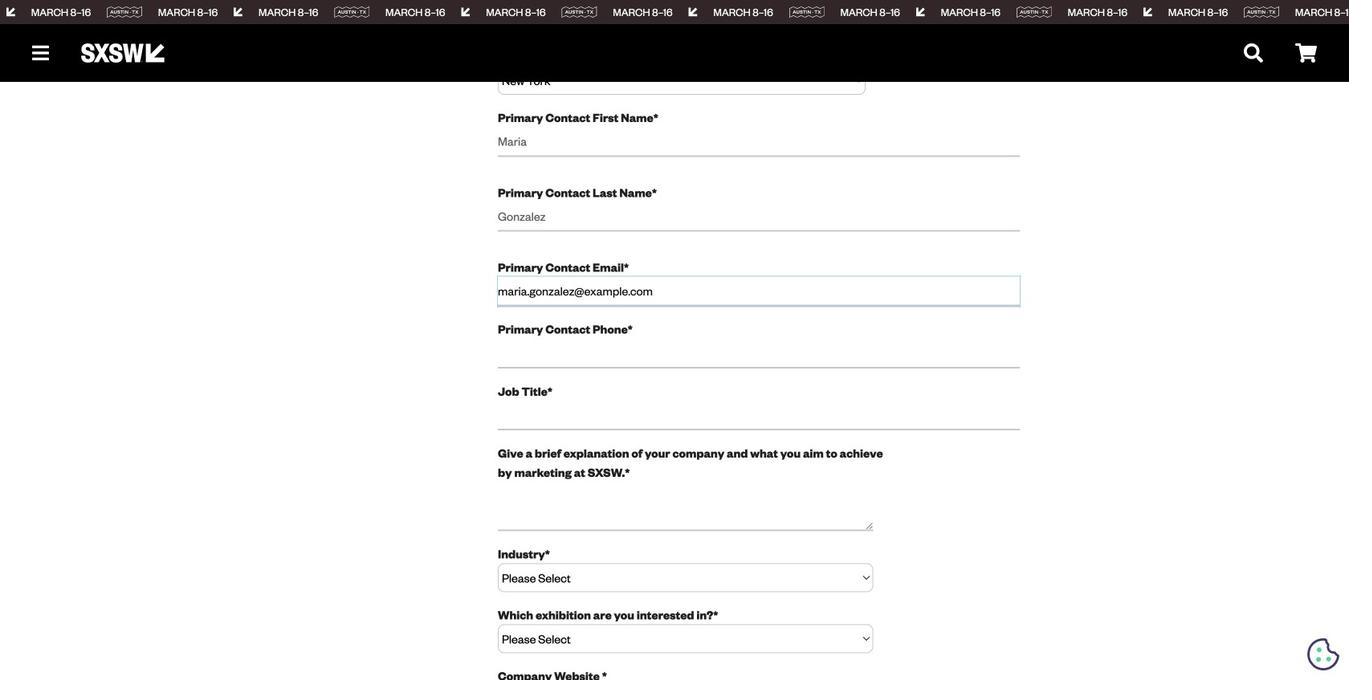 Task type: describe. For each thing, give the bounding box(es) containing it.
sxsw image
[[81, 43, 165, 63]]



Task type: locate. For each thing, give the bounding box(es) containing it.
toggle site navigation image
[[32, 43, 49, 63]]

None text field
[[498, 202, 1020, 232]]

toggle site search image
[[1244, 43, 1264, 63]]

dialog
[[0, 0, 1350, 680]]

None text field
[[498, 127, 1020, 157], [498, 339, 1020, 369], [498, 401, 1020, 431], [498, 482, 873, 531], [498, 127, 1020, 157], [498, 339, 1020, 369], [498, 401, 1020, 431], [498, 482, 873, 531]]

cookie preferences image
[[1308, 639, 1340, 671]]

None email field
[[498, 277, 1020, 307]]



